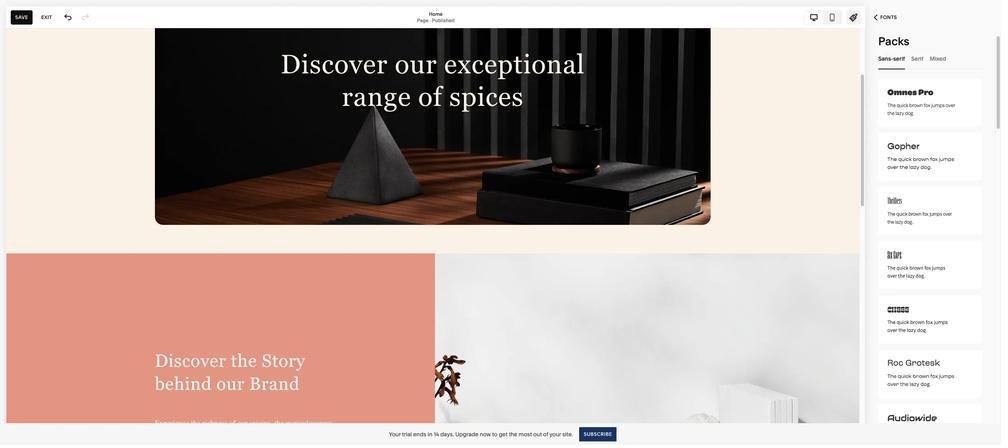 Task type: describe. For each thing, give the bounding box(es) containing it.
5 the from the top
[[888, 320, 896, 326]]

jumps inside roc grotesk the quick brown fox jumps over the lazy dog.
[[939, 374, 955, 381]]

mixed
[[930, 55, 946, 62]]

home
[[429, 11, 443, 17]]

now
[[480, 431, 491, 438]]

sans-serif
[[879, 55, 905, 62]]

published
[[432, 17, 455, 23]]

home page · published
[[417, 11, 455, 23]]

serif
[[911, 55, 924, 62]]

roc
[[888, 358, 904, 370]]

fox inside six caps the quick brown fox jumps over the lazy dog.
[[925, 265, 931, 272]]

quick down cheee
[[897, 320, 909, 326]]

your trial ends in 14 days. upgrade now to get the most out of your site.
[[389, 431, 573, 438]]

fox inside omnes pro the quick brown fox jumps over the lazy dog.
[[924, 102, 931, 109]]

the right get
[[509, 431, 517, 438]]

fox inside roc grotesk the quick brown fox jumps over the lazy dog.
[[931, 374, 938, 381]]

page
[[417, 17, 429, 23]]

omnes pro the quick brown fox jumps over the lazy dog.
[[888, 86, 955, 117]]

six caps the quick brown fox jumps over the lazy dog.
[[888, 250, 946, 280]]

the inside omnes pro the quick brown fox jumps over the lazy dog.
[[888, 110, 895, 117]]

serif button
[[911, 48, 924, 70]]

thrillers
[[888, 196, 902, 206]]

caps
[[894, 250, 902, 261]]

quick inside omnes pro the quick brown fox jumps over the lazy dog.
[[897, 102, 909, 109]]

audiowide
[[888, 413, 937, 424]]

lazy down cheee
[[907, 328, 916, 334]]

over inside omnes pro the quick brown fox jumps over the lazy dog.
[[946, 102, 955, 109]]

six
[[888, 250, 893, 261]]

lazy inside roc grotesk the quick brown fox jumps over the lazy dog.
[[910, 382, 920, 389]]

lazy inside six caps the quick brown fox jumps over the lazy dog.
[[906, 273, 915, 280]]

fonts button
[[865, 9, 906, 26]]

roc grotesk the quick brown fox jumps over the lazy dog.
[[888, 358, 955, 389]]

the quick brown fox jumps over the lazy dog. for thrillers
[[888, 211, 952, 226]]

your
[[550, 431, 561, 438]]

gopher
[[888, 141, 920, 152]]

lazy down gopher on the right top
[[910, 164, 919, 171]]

grotesk
[[906, 358, 940, 370]]

jumps inside six caps the quick brown fox jumps over the lazy dog.
[[932, 265, 946, 272]]

audiowide button
[[879, 405, 982, 446]]

fonts
[[880, 14, 897, 20]]

the down gopher on the right top
[[900, 164, 908, 171]]

upgrade
[[455, 431, 479, 438]]



Task type: vqa. For each thing, say whether or not it's contained in the screenshot.
'Recommended'
no



Task type: locate. For each thing, give the bounding box(es) containing it.
dog. inside six caps the quick brown fox jumps over the lazy dog.
[[916, 273, 925, 280]]

2 the from the top
[[888, 156, 897, 163]]

6 the from the top
[[888, 374, 897, 381]]

lazy
[[896, 110, 904, 117], [910, 164, 919, 171], [895, 219, 903, 226], [906, 273, 915, 280], [907, 328, 916, 334], [910, 382, 920, 389]]

exit
[[41, 14, 52, 20]]

0 vertical spatial tab list
[[805, 11, 842, 24]]

serif
[[893, 55, 905, 62]]

in
[[428, 431, 432, 438]]

the down thrillers
[[888, 219, 894, 226]]

sans-
[[879, 55, 893, 62]]

the down six
[[888, 265, 896, 272]]

·
[[430, 17, 431, 23]]

0 horizontal spatial tab list
[[805, 11, 842, 24]]

0 vertical spatial the quick brown fox jumps over the lazy dog.
[[888, 156, 954, 171]]

omnes
[[888, 86, 917, 98]]

2 vertical spatial the quick brown fox jumps over the lazy dog.
[[888, 320, 948, 334]]

fox
[[924, 102, 931, 109], [930, 156, 938, 163], [923, 211, 929, 218], [925, 265, 931, 272], [926, 320, 933, 326], [931, 374, 938, 381]]

lazy down 'omnes'
[[896, 110, 904, 117]]

brown inside roc grotesk the quick brown fox jumps over the lazy dog.
[[913, 374, 930, 381]]

the down 'omnes'
[[888, 102, 896, 109]]

save
[[15, 14, 28, 20]]

dog. inside roc grotesk the quick brown fox jumps over the lazy dog.
[[921, 382, 932, 389]]

get
[[499, 431, 508, 438]]

pro
[[919, 86, 934, 98]]

the inside roc grotesk the quick brown fox jumps over the lazy dog.
[[888, 374, 897, 381]]

4 the from the top
[[888, 265, 896, 272]]

quick inside roc grotesk the quick brown fox jumps over the lazy dog.
[[898, 374, 912, 381]]

days.
[[440, 431, 454, 438]]

save button
[[11, 10, 32, 24]]

quick down caps at the right bottom of page
[[897, 265, 909, 272]]

quick down roc
[[898, 374, 912, 381]]

the down roc
[[888, 374, 897, 381]]

cheee
[[888, 305, 909, 315]]

brown inside omnes pro the quick brown fox jumps over the lazy dog.
[[909, 102, 923, 109]]

14
[[434, 431, 439, 438]]

tab list containing sans-serif
[[879, 48, 982, 70]]

3 the quick brown fox jumps over the lazy dog. from the top
[[888, 320, 948, 334]]

dog.
[[905, 110, 915, 117], [921, 164, 932, 171], [904, 219, 914, 226], [916, 273, 925, 280], [917, 328, 927, 334], [921, 382, 932, 389]]

quick inside six caps the quick brown fox jumps over the lazy dog.
[[897, 265, 909, 272]]

out
[[533, 431, 542, 438]]

trial
[[402, 431, 412, 438]]

the down 'omnes'
[[888, 110, 895, 117]]

brown
[[909, 102, 923, 109], [913, 156, 929, 163], [909, 211, 922, 218], [910, 265, 924, 272], [910, 320, 925, 326], [913, 374, 930, 381]]

quick down 'omnes'
[[897, 102, 909, 109]]

the quick brown fox jumps over the lazy dog.
[[888, 156, 954, 171], [888, 211, 952, 226], [888, 320, 948, 334]]

jumps inside omnes pro the quick brown fox jumps over the lazy dog.
[[932, 102, 945, 109]]

the down thrillers
[[888, 211, 896, 218]]

1 vertical spatial tab list
[[879, 48, 982, 70]]

exit button
[[37, 10, 56, 24]]

over inside roc grotesk the quick brown fox jumps over the lazy dog.
[[888, 382, 899, 389]]

of
[[543, 431, 548, 438]]

lazy down thrillers
[[895, 219, 903, 226]]

1 the quick brown fox jumps over the lazy dog. from the top
[[888, 156, 954, 171]]

ends
[[413, 431, 426, 438]]

jumps
[[932, 102, 945, 109], [939, 156, 954, 163], [930, 211, 942, 218], [932, 265, 946, 272], [934, 320, 948, 326], [939, 374, 955, 381]]

the quick brown fox jumps over the lazy dog. down cheee
[[888, 320, 948, 334]]

quick down thrillers
[[897, 211, 908, 218]]

brown inside six caps the quick brown fox jumps over the lazy dog.
[[910, 265, 924, 272]]

lazy inside omnes pro the quick brown fox jumps over the lazy dog.
[[896, 110, 904, 117]]

the down roc
[[900, 382, 909, 389]]

the quick brown fox jumps over the lazy dog. for gopher
[[888, 156, 954, 171]]

the
[[888, 110, 895, 117], [900, 164, 908, 171], [888, 219, 894, 226], [898, 273, 905, 280], [899, 328, 906, 334], [900, 382, 909, 389], [509, 431, 517, 438]]

2 the quick brown fox jumps over the lazy dog. from the top
[[888, 211, 952, 226]]

the inside six caps the quick brown fox jumps over the lazy dog.
[[898, 273, 905, 280]]

subscribe button
[[580, 428, 617, 442]]

most
[[519, 431, 532, 438]]

over inside six caps the quick brown fox jumps over the lazy dog.
[[888, 273, 897, 280]]

lazy up cheee
[[906, 273, 915, 280]]

tab list
[[805, 11, 842, 24], [879, 48, 982, 70]]

the down cheee
[[888, 320, 896, 326]]

the quick brown fox jumps over the lazy dog. down thrillers
[[888, 211, 952, 226]]

your
[[389, 431, 401, 438]]

1 vertical spatial the quick brown fox jumps over the lazy dog.
[[888, 211, 952, 226]]

to
[[492, 431, 498, 438]]

mixed button
[[930, 48, 946, 70]]

dog. inside omnes pro the quick brown fox jumps over the lazy dog.
[[905, 110, 915, 117]]

site.
[[563, 431, 573, 438]]

lazy down grotesk
[[910, 382, 920, 389]]

the inside six caps the quick brown fox jumps over the lazy dog.
[[888, 265, 896, 272]]

over
[[946, 102, 955, 109], [888, 164, 899, 171], [943, 211, 952, 218], [888, 273, 897, 280], [888, 328, 897, 334], [888, 382, 899, 389]]

the down caps at the right bottom of page
[[898, 273, 905, 280]]

quick
[[897, 102, 909, 109], [898, 156, 912, 163], [897, 211, 908, 218], [897, 265, 909, 272], [897, 320, 909, 326], [898, 374, 912, 381]]

sans-serif button
[[879, 48, 905, 70]]

the quick brown fox jumps over the lazy dog. for cheee
[[888, 320, 948, 334]]

the inside roc grotesk the quick brown fox jumps over the lazy dog.
[[900, 382, 909, 389]]

the down gopher on the right top
[[888, 156, 897, 163]]

1 the from the top
[[888, 102, 896, 109]]

the down cheee
[[899, 328, 906, 334]]

packs
[[879, 35, 910, 48]]

3 the from the top
[[888, 211, 896, 218]]

the quick brown fox jumps over the lazy dog. down gopher on the right top
[[888, 156, 954, 171]]

1 horizontal spatial tab list
[[879, 48, 982, 70]]

quick down gopher on the right top
[[898, 156, 912, 163]]

subscribe
[[584, 432, 612, 438]]

the
[[888, 102, 896, 109], [888, 156, 897, 163], [888, 211, 896, 218], [888, 265, 896, 272], [888, 320, 896, 326], [888, 374, 897, 381]]

the inside omnes pro the quick brown fox jumps over the lazy dog.
[[888, 102, 896, 109]]



